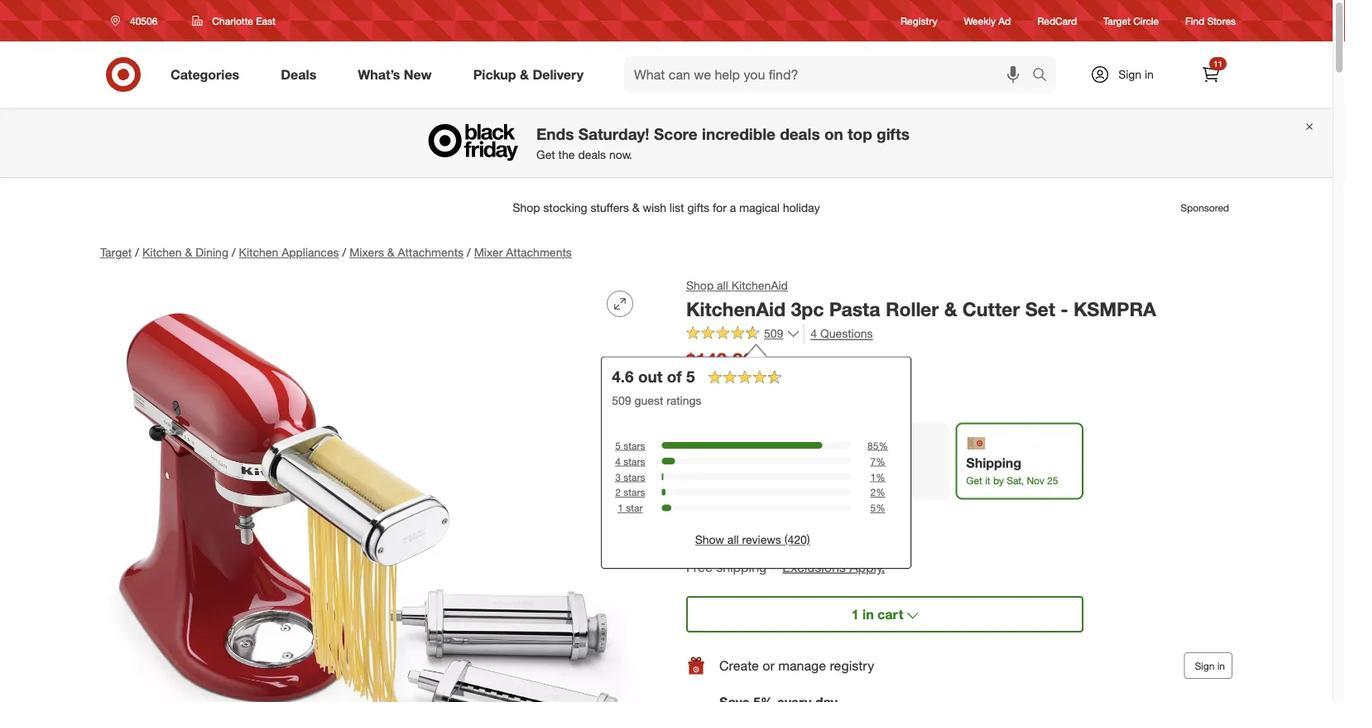 Task type: describe. For each thing, give the bounding box(es) containing it.
target circle
[[1104, 14, 1159, 27]]

stars for 5 stars
[[624, 439, 645, 452]]

find stores
[[1186, 14, 1236, 27]]

available
[[851, 475, 890, 487]]

incredible
[[702, 124, 776, 143]]

4 for 4 stars
[[615, 455, 621, 467]]

nov inside shipping get it by sat, nov 25
[[1027, 474, 1045, 486]]

4 / from the left
[[467, 245, 471, 260]]

509 guest ratings
[[612, 393, 702, 407]]

redcard
[[1038, 14, 1077, 27]]

stars for 4 stars
[[624, 455, 645, 467]]

all for (420)
[[728, 532, 739, 547]]

top
[[848, 124, 872, 143]]

show all reviews (420) button
[[695, 532, 810, 548]]

appliances
[[282, 245, 339, 260]]

3
[[615, 470, 621, 483]]

sign inside 'link'
[[1119, 67, 1142, 82]]

stars for 3 stars
[[624, 470, 645, 483]]

pasta
[[829, 297, 881, 320]]

dining
[[196, 245, 228, 260]]

ends
[[536, 124, 574, 143]]

pickup & delivery link
[[459, 56, 604, 93]]

out
[[638, 367, 663, 386]]

0 vertical spatial kitchenaid
[[732, 278, 788, 293]]

11 link
[[1193, 56, 1229, 93]]

ratings
[[667, 393, 702, 407]]

2 %
[[871, 486, 885, 498]]

pickup for ready
[[697, 455, 740, 471]]

stars for 2 stars
[[624, 486, 645, 498]]

target / kitchen & dining / kitchen appliances / mixers & attachments / mixer attachments
[[100, 245, 572, 260]]

70.00
[[741, 376, 766, 389]]

charlotte east
[[212, 14, 276, 27]]

manage
[[778, 658, 826, 674]]

3 / from the left
[[342, 245, 346, 260]]

40506
[[130, 14, 158, 27]]

purchased
[[720, 393, 775, 407]]

pickup ready within 2 hours
[[697, 455, 790, 486]]

32
[[772, 376, 783, 389]]

target for target / kitchen & dining / kitchen appliances / mixers & attachments / mixer attachments
[[100, 245, 132, 260]]

2 for 2 stars
[[615, 486, 621, 498]]

1 vertical spatial kitchenaid
[[686, 297, 786, 320]]

5 for 5 stars
[[615, 439, 621, 452]]

target link
[[100, 245, 132, 260]]

1 kitchen from the left
[[142, 245, 182, 260]]

2 kitchen from the left
[[239, 245, 278, 260]]

by inside get it by sat, nov 25 free shipping - exclusions apply.
[[722, 540, 737, 556]]

ad
[[999, 14, 1011, 27]]

& inside 'shop all kitchenaid kitchenaid 3pc pasta roller & cutter set - ksmpra'
[[944, 297, 957, 320]]

1 star
[[618, 502, 643, 514]]

apply.
[[850, 559, 885, 575]]

east
[[256, 14, 276, 27]]

mixer attachments link
[[474, 245, 572, 260]]

sale
[[686, 375, 710, 389]]

kitchenaid 3pc pasta roller & cutter set - ksmpra, 1 of 9 image
[[100, 277, 647, 702]]

search button
[[1025, 56, 1065, 96]]

gifts
[[877, 124, 910, 143]]

save
[[713, 376, 734, 389]]

5 for 5 %
[[871, 502, 876, 514]]

shop
[[686, 278, 714, 293]]

1 in cart
[[852, 606, 904, 622]]

shipping
[[716, 559, 767, 575]]

- inside 'shop all kitchenaid kitchenaid 3pc pasta roller & cutter set - ksmpra'
[[1061, 297, 1069, 320]]

what's new link
[[344, 56, 453, 93]]

(420)
[[785, 532, 810, 547]]

sign in inside 'link'
[[1119, 67, 1154, 82]]

registry link
[[901, 14, 938, 28]]

deals
[[281, 66, 316, 82]]

509 link
[[686, 324, 800, 345]]

when
[[686, 393, 716, 407]]

circle
[[1134, 14, 1159, 27]]

25 inside get it by sat, nov 25 free shipping - exclusions apply.
[[794, 540, 809, 556]]

ksmpra
[[1074, 297, 1156, 320]]

1 / from the left
[[135, 245, 139, 260]]

1 for 1 star
[[618, 502, 623, 514]]

mixers & attachments link
[[350, 245, 464, 260]]

$149.99 reg $219.99 sale save $ 70.00 ( 32 % when purchased online
[[686, 348, 809, 407]]

sign in link
[[1076, 56, 1180, 93]]

2 stars
[[615, 486, 645, 498]]

it inside get it by sat, nov 25 free shipping - exclusions apply.
[[712, 540, 719, 556]]

kitchen & dining link
[[142, 245, 228, 260]]

on
[[825, 124, 843, 143]]

search
[[1025, 68, 1065, 84]]

reg
[[757, 357, 771, 369]]

star
[[626, 502, 643, 514]]

ready
[[697, 474, 725, 486]]

all for kitchenaid
[[717, 278, 728, 293]]

get inside ends saturday! score incredible deals on top gifts get the deals now.
[[536, 147, 555, 162]]

not
[[833, 475, 849, 487]]

online
[[778, 393, 809, 407]]

1 for 1 %
[[871, 470, 876, 483]]

delivery inside delivery not available
[[833, 456, 884, 472]]

hours
[[765, 474, 790, 486]]

cutter
[[963, 297, 1020, 320]]

$
[[736, 376, 741, 389]]



Task type: vqa. For each thing, say whether or not it's contained in the screenshot.
leftmost this
no



Task type: locate. For each thing, give the bounding box(es) containing it.
0 horizontal spatial sat,
[[740, 540, 763, 556]]

0 vertical spatial -
[[1061, 297, 1069, 320]]

1 vertical spatial 509
[[612, 393, 631, 407]]

11
[[1214, 58, 1223, 69]]

0 horizontal spatial target
[[100, 245, 132, 260]]

/ right the target link
[[135, 245, 139, 260]]

1 vertical spatial get
[[966, 474, 983, 486]]

0 vertical spatial 509
[[764, 326, 784, 341]]

score
[[654, 124, 698, 143]]

0 horizontal spatial kitchen
[[142, 245, 182, 260]]

85 %
[[868, 439, 888, 452]]

1 horizontal spatial sat,
[[1007, 474, 1024, 486]]

7
[[871, 455, 876, 467]]

delivery up available
[[833, 456, 884, 472]]

ends saturday! score incredible deals on top gifts get the deals now.
[[536, 124, 910, 162]]

2 horizontal spatial get
[[966, 474, 983, 486]]

0 horizontal spatial get
[[536, 147, 555, 162]]

sign
[[1119, 67, 1142, 82], [1195, 660, 1215, 672]]

mixer
[[474, 245, 503, 260]]

in inside 'button'
[[1218, 660, 1225, 672]]

1 horizontal spatial 5
[[686, 367, 695, 386]]

it up the free
[[712, 540, 719, 556]]

stores
[[1208, 14, 1236, 27]]

show all reviews (420)
[[695, 532, 810, 547]]

0 vertical spatial 4
[[811, 326, 817, 341]]

pickup inside pickup ready within 2 hours
[[697, 455, 740, 471]]

2 attachments from the left
[[506, 245, 572, 260]]

5
[[686, 367, 695, 386], [615, 439, 621, 452], [871, 502, 876, 514]]

2 down 1 %
[[871, 486, 876, 498]]

1 vertical spatial deals
[[578, 147, 606, 162]]

2
[[757, 474, 763, 486], [615, 486, 621, 498], [871, 486, 876, 498]]

4 down "3pc"
[[811, 326, 817, 341]]

target left 'kitchen & dining' link
[[100, 245, 132, 260]]

1 horizontal spatial kitchen
[[239, 245, 278, 260]]

/ left the mixer
[[467, 245, 471, 260]]

1 horizontal spatial 509
[[764, 326, 784, 341]]

4 for 4 questions
[[811, 326, 817, 341]]

1 vertical spatial 25
[[794, 540, 809, 556]]

1 in cart for kitchenaid 3pc pasta roller & cutter set - ksmpra element
[[852, 606, 904, 622]]

0 vertical spatial delivery
[[533, 66, 584, 82]]

2 inside pickup ready within 2 hours
[[757, 474, 763, 486]]

attachments right the mixer
[[506, 245, 572, 260]]

deals right the
[[578, 147, 606, 162]]

1
[[871, 470, 876, 483], [618, 502, 623, 514], [852, 606, 859, 622]]

1 vertical spatial 1
[[618, 502, 623, 514]]

7 %
[[871, 455, 885, 467]]

it down shipping
[[985, 474, 991, 486]]

target circle link
[[1104, 14, 1159, 28]]

or
[[763, 658, 775, 674]]

all right shop at the top right of the page
[[717, 278, 728, 293]]

3pc
[[791, 297, 824, 320]]

1 %
[[871, 470, 885, 483]]

2 vertical spatial 5
[[871, 502, 876, 514]]

1 horizontal spatial nov
[[1027, 474, 1045, 486]]

1 down the 7
[[871, 470, 876, 483]]

/ left the mixers
[[342, 245, 346, 260]]

% inside $149.99 reg $219.99 sale save $ 70.00 ( 32 % when purchased online
[[783, 376, 792, 389]]

0 horizontal spatial deals
[[578, 147, 606, 162]]

pickup right 'new' on the left of page
[[473, 66, 516, 82]]

get inside get it by sat, nov 25 free shipping - exclusions apply.
[[686, 540, 708, 556]]

What can we help you find? suggestions appear below search field
[[624, 56, 1037, 93]]

it inside shipping get it by sat, nov 25
[[985, 474, 991, 486]]

all right show
[[728, 532, 739, 547]]

exclusions
[[783, 559, 846, 575]]

0 horizontal spatial 25
[[794, 540, 809, 556]]

get down shipping
[[966, 474, 983, 486]]

0 vertical spatial 1
[[871, 470, 876, 483]]

free
[[686, 559, 713, 575]]

1 horizontal spatial by
[[993, 474, 1004, 486]]

% down "85 %"
[[876, 455, 885, 467]]

stars up 3 stars
[[624, 455, 645, 467]]

0 horizontal spatial delivery
[[533, 66, 584, 82]]

nov
[[1027, 474, 1045, 486], [767, 540, 791, 556]]

0 horizontal spatial pickup
[[473, 66, 516, 82]]

get it by sat, nov 25 free shipping - exclusions apply.
[[686, 540, 885, 575]]

4 stars
[[615, 455, 645, 467]]

2 for 2 %
[[871, 486, 876, 498]]

0 vertical spatial nov
[[1027, 474, 1045, 486]]

4 up 3
[[615, 455, 621, 467]]

% for 5 %
[[876, 502, 885, 514]]

delivery
[[533, 66, 584, 82], [833, 456, 884, 472]]

- inside get it by sat, nov 25 free shipping - exclusions apply.
[[771, 559, 776, 575]]

in inside 'link'
[[1145, 67, 1154, 82]]

509 for 509
[[764, 326, 784, 341]]

5 %
[[871, 502, 885, 514]]

by
[[993, 474, 1004, 486], [722, 540, 737, 556]]

in
[[1145, 67, 1154, 82], [863, 606, 874, 622], [1218, 660, 1225, 672]]

1 vertical spatial -
[[771, 559, 776, 575]]

1 horizontal spatial attachments
[[506, 245, 572, 260]]

redcard link
[[1038, 14, 1077, 28]]

exclusions apply. link
[[783, 559, 885, 575]]

pickup up ready
[[697, 455, 740, 471]]

25
[[1047, 474, 1058, 486], [794, 540, 809, 556]]

1 horizontal spatial sign
[[1195, 660, 1215, 672]]

0 vertical spatial 5
[[686, 367, 695, 386]]

by up shipping
[[722, 540, 737, 556]]

0 horizontal spatial 4
[[615, 455, 621, 467]]

target left circle
[[1104, 14, 1131, 27]]

%
[[783, 376, 792, 389], [879, 439, 888, 452], [876, 455, 885, 467], [876, 470, 885, 483], [876, 486, 885, 498], [876, 502, 885, 514]]

get inside shipping get it by sat, nov 25
[[966, 474, 983, 486]]

0 vertical spatial by
[[993, 474, 1004, 486]]

sign in inside sign in 'button'
[[1195, 660, 1225, 672]]

0 horizontal spatial by
[[722, 540, 737, 556]]

0 vertical spatial it
[[985, 474, 991, 486]]

3 stars
[[615, 470, 645, 483]]

attachments
[[398, 245, 464, 260], [506, 245, 572, 260]]

shop all kitchenaid kitchenaid 3pc pasta roller & cutter set - ksmpra
[[686, 278, 1156, 320]]

5 up 4 stars
[[615, 439, 621, 452]]

all
[[717, 278, 728, 293], [728, 532, 739, 547]]

% for 85 %
[[879, 439, 888, 452]]

weekly
[[964, 14, 996, 27]]

registry
[[830, 658, 874, 674]]

kitchen right dining
[[239, 245, 278, 260]]

509 for 509 guest ratings
[[612, 393, 631, 407]]

2 / from the left
[[232, 245, 236, 260]]

4
[[811, 326, 817, 341], [615, 455, 621, 467]]

/ right dining
[[232, 245, 236, 260]]

the
[[559, 147, 575, 162]]

attachments left the mixer
[[398, 245, 464, 260]]

of
[[667, 367, 682, 386]]

1 vertical spatial in
[[863, 606, 874, 622]]

sat, inside shipping get it by sat, nov 25
[[1007, 474, 1024, 486]]

target
[[1104, 14, 1131, 27], [100, 245, 132, 260]]

stars up star
[[624, 486, 645, 498]]

1 vertical spatial 5
[[615, 439, 621, 452]]

1 horizontal spatial pickup
[[697, 455, 740, 471]]

all inside button
[[728, 532, 739, 547]]

&
[[520, 66, 529, 82], [185, 245, 192, 260], [387, 245, 395, 260], [944, 297, 957, 320]]

3 stars from the top
[[624, 470, 645, 483]]

% right (
[[783, 376, 792, 389]]

4.6
[[612, 367, 634, 386]]

1 vertical spatial by
[[722, 540, 737, 556]]

1 horizontal spatial in
[[1145, 67, 1154, 82]]

0 horizontal spatial -
[[771, 559, 776, 575]]

1 vertical spatial sat,
[[740, 540, 763, 556]]

pickup for &
[[473, 66, 516, 82]]

1 vertical spatial pickup
[[697, 455, 740, 471]]

sign in button
[[1184, 652, 1233, 679]]

$149.99
[[686, 348, 754, 371]]

1 stars from the top
[[624, 439, 645, 452]]

0 vertical spatial all
[[717, 278, 728, 293]]

0 vertical spatial sat,
[[1007, 474, 1024, 486]]

get left the
[[536, 147, 555, 162]]

% down 2 %
[[876, 502, 885, 514]]

0 horizontal spatial 509
[[612, 393, 631, 407]]

reviews
[[742, 532, 781, 547]]

1 vertical spatial 4
[[615, 455, 621, 467]]

now.
[[609, 147, 633, 162]]

shipping
[[966, 455, 1022, 471]]

2 vertical spatial in
[[1218, 660, 1225, 672]]

categories link
[[156, 56, 260, 93]]

2 horizontal spatial 2
[[871, 486, 876, 498]]

509 up reg
[[764, 326, 784, 341]]

509 down 4.6
[[612, 393, 631, 407]]

2 horizontal spatial in
[[1218, 660, 1225, 672]]

what's new
[[358, 66, 432, 82]]

0 horizontal spatial 5
[[615, 439, 621, 452]]

2 vertical spatial get
[[686, 540, 708, 556]]

deals
[[780, 124, 820, 143], [578, 147, 606, 162]]

- right set
[[1061, 297, 1069, 320]]

1 vertical spatial all
[[728, 532, 739, 547]]

all inside 'shop all kitchenaid kitchenaid 3pc pasta roller & cutter set - ksmpra'
[[717, 278, 728, 293]]

2 left hours
[[757, 474, 763, 486]]

5 right of on the bottom of page
[[686, 367, 695, 386]]

- down the reviews
[[771, 559, 776, 575]]

1 horizontal spatial 25
[[1047, 474, 1058, 486]]

85
[[868, 439, 879, 452]]

4 questions link
[[803, 324, 873, 343]]

5 down 2 %
[[871, 502, 876, 514]]

1 for 1 in cart
[[852, 606, 859, 622]]

0 horizontal spatial nov
[[767, 540, 791, 556]]

kitchen right the target link
[[142, 245, 182, 260]]

1 horizontal spatial sign in
[[1195, 660, 1225, 672]]

1 horizontal spatial 4
[[811, 326, 817, 341]]

advertisement region
[[87, 188, 1246, 228]]

1 horizontal spatial deals
[[780, 124, 820, 143]]

1 horizontal spatial delivery
[[833, 456, 884, 472]]

by inside shipping get it by sat, nov 25
[[993, 474, 1004, 486]]

sat, inside get it by sat, nov 25 free shipping - exclusions apply.
[[740, 540, 763, 556]]

weekly ad link
[[964, 14, 1011, 28]]

4 stars from the top
[[624, 486, 645, 498]]

0 horizontal spatial 1
[[618, 502, 623, 514]]

% for 7 %
[[876, 455, 885, 467]]

0 horizontal spatial sign
[[1119, 67, 1142, 82]]

% for 1 %
[[876, 470, 885, 483]]

kitchenaid
[[732, 278, 788, 293], [686, 297, 786, 320]]

1 attachments from the left
[[398, 245, 464, 260]]

0 vertical spatial target
[[1104, 14, 1131, 27]]

0 horizontal spatial it
[[712, 540, 719, 556]]

0 vertical spatial sign in
[[1119, 67, 1154, 82]]

sat, up shipping
[[740, 540, 763, 556]]

0 vertical spatial 25
[[1047, 474, 1058, 486]]

pickup
[[473, 66, 516, 82], [697, 455, 740, 471]]

1 vertical spatial target
[[100, 245, 132, 260]]

0 horizontal spatial in
[[863, 606, 874, 622]]

deals left "on"
[[780, 124, 820, 143]]

by down shipping
[[993, 474, 1004, 486]]

0 horizontal spatial attachments
[[398, 245, 464, 260]]

0 horizontal spatial sign in
[[1119, 67, 1154, 82]]

get up the free
[[686, 540, 708, 556]]

0 vertical spatial in
[[1145, 67, 1154, 82]]

2 horizontal spatial 5
[[871, 502, 876, 514]]

0 vertical spatial pickup
[[473, 66, 516, 82]]

1 horizontal spatial target
[[1104, 14, 1131, 27]]

nov inside get it by sat, nov 25 free shipping - exclusions apply.
[[767, 540, 791, 556]]

0 vertical spatial deals
[[780, 124, 820, 143]]

2 horizontal spatial 1
[[871, 470, 876, 483]]

sat,
[[1007, 474, 1024, 486], [740, 540, 763, 556]]

2 stars from the top
[[624, 455, 645, 467]]

1 vertical spatial sign
[[1195, 660, 1215, 672]]

1 vertical spatial sign in
[[1195, 660, 1225, 672]]

1 horizontal spatial get
[[686, 540, 708, 556]]

categories
[[171, 66, 239, 82]]

target for target circle
[[1104, 14, 1131, 27]]

charlotte
[[212, 14, 253, 27]]

$219.99
[[774, 357, 809, 369]]

1 vertical spatial nov
[[767, 540, 791, 556]]

(
[[769, 376, 772, 389]]

create or manage registry
[[719, 658, 874, 674]]

deals link
[[267, 56, 337, 93]]

0 vertical spatial sign
[[1119, 67, 1142, 82]]

2 down 3
[[615, 486, 621, 498]]

registry
[[901, 14, 938, 27]]

% down 7 %
[[876, 470, 885, 483]]

sat, down shipping
[[1007, 474, 1024, 486]]

stars
[[624, 439, 645, 452], [624, 455, 645, 467], [624, 470, 645, 483], [624, 486, 645, 498]]

2 vertical spatial 1
[[852, 606, 859, 622]]

% for 2 %
[[876, 486, 885, 498]]

1 horizontal spatial 2
[[757, 474, 763, 486]]

% down 1 %
[[876, 486, 885, 498]]

stars up 4 stars
[[624, 439, 645, 452]]

1 left cart
[[852, 606, 859, 622]]

stars up 2 stars
[[624, 470, 645, 483]]

5 stars
[[615, 439, 645, 452]]

1 horizontal spatial -
[[1061, 297, 1069, 320]]

what's
[[358, 66, 400, 82]]

find stores link
[[1186, 14, 1236, 28]]

1 vertical spatial it
[[712, 540, 719, 556]]

1 vertical spatial delivery
[[833, 456, 884, 472]]

0 horizontal spatial 2
[[615, 486, 621, 498]]

% up 7 %
[[879, 439, 888, 452]]

sign inside 'button'
[[1195, 660, 1215, 672]]

1 left star
[[618, 502, 623, 514]]

create
[[719, 658, 759, 674]]

0 vertical spatial get
[[536, 147, 555, 162]]

pickup & delivery
[[473, 66, 584, 82]]

1 horizontal spatial 1
[[852, 606, 859, 622]]

25 inside shipping get it by sat, nov 25
[[1047, 474, 1058, 486]]

find
[[1186, 14, 1205, 27]]

4 questions
[[811, 326, 873, 341]]

1 horizontal spatial it
[[985, 474, 991, 486]]

delivery up ends at the left top of page
[[533, 66, 584, 82]]



